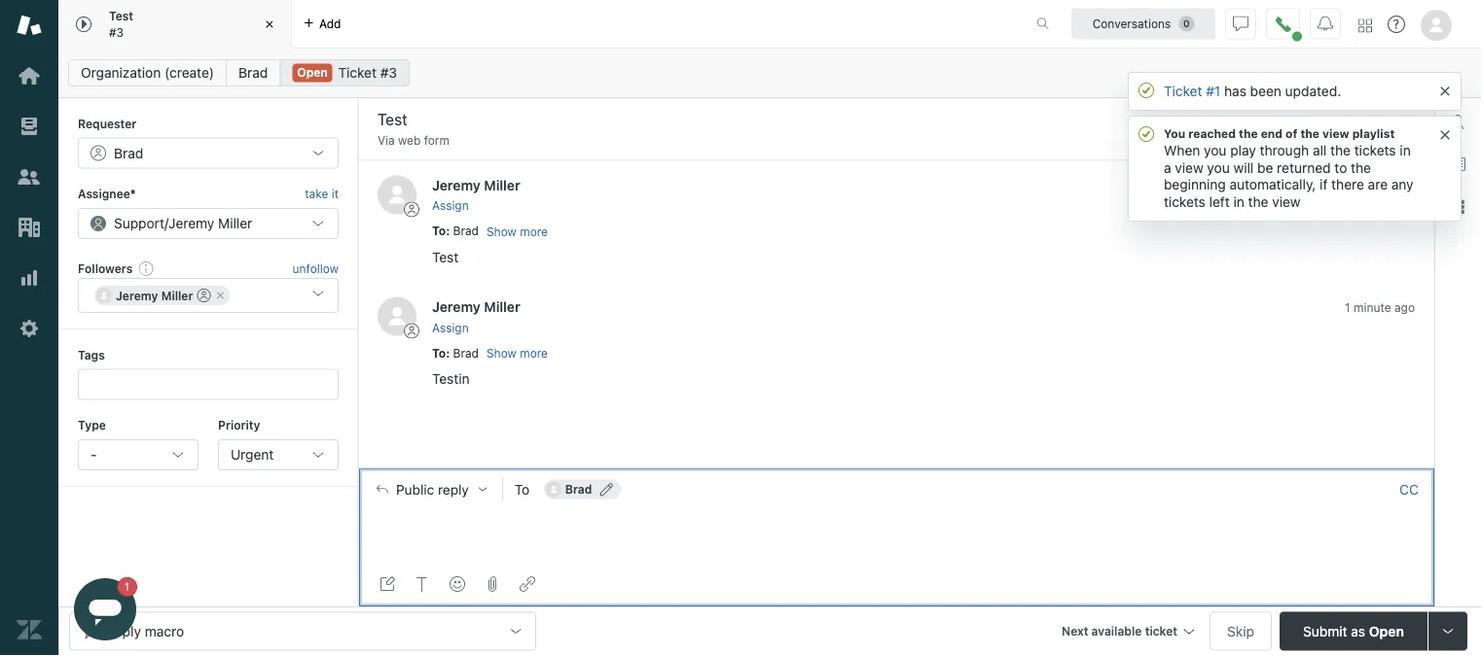Task type: locate. For each thing, give the bounding box(es) containing it.
draft mode image
[[380, 577, 395, 593]]

0 vertical spatial tickets
[[1354, 142, 1396, 158]]

brad inside requester element
[[114, 145, 143, 161]]

1 : from the top
[[446, 225, 450, 238]]

there
[[1331, 177, 1364, 193]]

button displays agent's chat status as invisible. image
[[1233, 16, 1249, 32]]

take it
[[305, 187, 339, 201]]

1 vertical spatial assign button
[[432, 319, 469, 337]]

0 horizontal spatial open
[[297, 66, 328, 79]]

to left klobrad84@gmail.com image
[[515, 482, 530, 498]]

tab
[[58, 0, 292, 49]]

1 horizontal spatial test
[[432, 249, 459, 265]]

2 : from the top
[[446, 346, 450, 360]]

assignee*
[[78, 187, 136, 201]]

the up play at the top right of page
[[1239, 127, 1258, 141]]

2 × from the top
[[1439, 121, 1451, 144]]

ticket down add
[[338, 65, 377, 81]]

1 avatar image from the top
[[378, 176, 417, 215]]

#3 inside test #3
[[109, 25, 124, 39]]

play
[[1230, 142, 1256, 158]]

2 to : brad show more from the top
[[432, 346, 548, 361]]

0 horizontal spatial test
[[109, 9, 133, 23]]

0 vertical spatial ticket
[[338, 65, 377, 81]]

klobrad84@gmail.com image
[[546, 482, 561, 498]]

: down 'form'
[[446, 225, 450, 238]]

jeremy inside the assignee* element
[[168, 215, 214, 231]]

tab containing test
[[58, 0, 292, 49]]

1 vertical spatial more
[[520, 347, 548, 361]]

zendesk products image
[[1359, 19, 1372, 33]]

0 horizontal spatial #3
[[109, 25, 124, 39]]

returned
[[1277, 159, 1331, 175]]

jeremy right support
[[168, 215, 214, 231]]

you down reached
[[1204, 142, 1227, 158]]

to for test
[[432, 225, 446, 238]]

0 horizontal spatial in
[[1234, 194, 1245, 210]]

16:33
[[1384, 179, 1415, 193]]

open down add dropdown button
[[297, 66, 328, 79]]

1 vertical spatial #3
[[380, 65, 397, 81]]

cc
[[1400, 482, 1419, 498]]

jeremy up testin
[[432, 299, 481, 315]]

× for first × button from the bottom
[[1439, 121, 1451, 144]]

0 vertical spatial #3
[[109, 25, 124, 39]]

1 vertical spatial × button
[[1439, 121, 1451, 144]]

add button
[[292, 0, 353, 48]]

× button up the customer context icon
[[1439, 77, 1451, 100]]

2 horizontal spatial view
[[1323, 127, 1349, 141]]

when
[[1164, 142, 1200, 158]]

assign button down 'form'
[[432, 197, 469, 215]]

to up testin
[[432, 346, 446, 360]]

Public reply composer text field
[[368, 510, 1426, 551]]

been
[[1250, 83, 1282, 99]]

the
[[1239, 127, 1258, 141], [1301, 127, 1320, 141], [1330, 142, 1351, 158], [1351, 159, 1371, 175], [1248, 194, 1269, 210]]

1 minute ago text field
[[1345, 301, 1415, 314]]

1 vertical spatial tickets
[[1164, 194, 1206, 210]]

view up beginning
[[1175, 159, 1203, 175]]

test for test
[[432, 249, 459, 265]]

0 vertical spatial more
[[520, 225, 548, 239]]

1 vertical spatial avatar image
[[378, 297, 417, 336]]

jeremy miller
[[116, 289, 193, 303]]

#3 inside secondary element
[[380, 65, 397, 81]]

has
[[1224, 83, 1247, 99]]

next available ticket
[[1062, 625, 1178, 639]]

jeremy down info on adding followers icon
[[116, 289, 158, 303]]

1 assign from the top
[[432, 199, 469, 213]]

0 vertical spatial show
[[487, 225, 517, 239]]

skip button
[[1210, 613, 1272, 652]]

jeremy miller link down 'form'
[[432, 177, 520, 193]]

brad inside secondary element
[[238, 65, 268, 81]]

1 vertical spatial in
[[1234, 194, 1245, 210]]

add attachment image
[[485, 577, 500, 593]]

2 jeremy miller link from the top
[[432, 299, 520, 315]]

0 horizontal spatial view
[[1175, 159, 1203, 175]]

0 vertical spatial assign
[[432, 199, 469, 213]]

: for test
[[446, 225, 450, 238]]

to
[[432, 225, 446, 238], [432, 346, 446, 360], [515, 482, 530, 498]]

to down 'form'
[[432, 225, 446, 238]]

test
[[109, 9, 133, 23], [432, 249, 459, 265]]

1 vertical spatial ×
[[1439, 121, 1451, 144]]

1 vertical spatial show more button
[[487, 345, 548, 363]]

1 horizontal spatial #3
[[380, 65, 397, 81]]

take
[[305, 187, 328, 201]]

as
[[1351, 624, 1366, 640]]

views image
[[17, 114, 42, 139]]

show for testin
[[487, 347, 517, 361]]

will
[[1234, 159, 1254, 175]]

it
[[332, 187, 339, 201]]

requester element
[[78, 138, 339, 169]]

1 assign button from the top
[[432, 197, 469, 215]]

web
[[398, 134, 421, 147]]

followers element
[[78, 279, 339, 314]]

minute
[[1354, 301, 1391, 314]]

× up the customer context icon
[[1439, 77, 1451, 100]]

0 vertical spatial avatar image
[[378, 176, 417, 215]]

view up 'all'
[[1323, 127, 1349, 141]]

2 show from the top
[[487, 347, 517, 361]]

open inside secondary element
[[297, 66, 328, 79]]

0 vertical spatial :
[[446, 225, 450, 238]]

followers
[[78, 262, 133, 275]]

type
[[78, 419, 106, 433]]

next
[[1062, 625, 1088, 639]]

urgent button
[[218, 440, 339, 471]]

unfollow
[[293, 262, 339, 275]]

form
[[424, 134, 450, 147]]

0 vertical spatial test
[[109, 9, 133, 23]]

jeremy miller link up testin
[[432, 299, 520, 315]]

1 horizontal spatial ticket
[[1164, 83, 1202, 99]]

0 vertical spatial view
[[1323, 127, 1349, 141]]

end
[[1261, 127, 1283, 141]]

organization (create) button
[[68, 59, 227, 87]]

1 vertical spatial open
[[1369, 624, 1404, 640]]

available
[[1092, 625, 1142, 639]]

× button up knowledge icon
[[1439, 121, 1451, 144]]

macro
[[145, 624, 184, 640]]

all
[[1313, 142, 1327, 158]]

the right 'of'
[[1301, 127, 1320, 141]]

1 jeremy miller assign from the top
[[432, 177, 520, 213]]

jeremy miller link
[[432, 177, 520, 193], [432, 299, 520, 315]]

test inside conversationlabel log
[[432, 249, 459, 265]]

jeremy inside option
[[116, 289, 158, 303]]

if
[[1320, 177, 1328, 193]]

1 vertical spatial you
[[1207, 159, 1230, 175]]

#3 for test #3
[[109, 25, 124, 39]]

assign button up testin
[[432, 319, 469, 337]]

take it button
[[305, 184, 339, 204]]

assign
[[432, 199, 469, 213], [432, 321, 469, 335]]

ticket #3
[[338, 65, 397, 81]]

Yesterday 16:33 text field
[[1327, 179, 1415, 193]]

jeremy miller assign up testin
[[432, 299, 520, 335]]

tickets
[[1354, 142, 1396, 158], [1164, 194, 1206, 210]]

automatically,
[[1230, 177, 1316, 193]]

1 × from the top
[[1439, 77, 1451, 100]]

1 vertical spatial jeremy miller link
[[432, 299, 520, 315]]

in
[[1400, 142, 1411, 158], [1234, 194, 1245, 210]]

0 vertical spatial open
[[297, 66, 328, 79]]

in up the any
[[1400, 142, 1411, 158]]

1 vertical spatial :
[[446, 346, 450, 360]]

ticket left ‭#1‬
[[1164, 83, 1202, 99]]

0 vertical spatial show more button
[[487, 223, 548, 241]]

get help image
[[1388, 16, 1405, 33]]

ticket
[[338, 65, 377, 81], [1164, 83, 1202, 99]]

ticket inside secondary element
[[338, 65, 377, 81]]

you left will
[[1207, 159, 1230, 175]]

jeremy miller assign for testin
[[432, 299, 520, 335]]

view
[[1323, 127, 1349, 141], [1175, 159, 1203, 175], [1272, 194, 1301, 210]]

0 vertical spatial to : brad show more
[[432, 225, 548, 239]]

add link (cmd k) image
[[520, 577, 535, 593]]

view down the automatically,
[[1272, 194, 1301, 210]]

close image
[[260, 15, 279, 34]]

1 vertical spatial to
[[432, 346, 446, 360]]

1 minute ago
[[1345, 301, 1415, 314]]

get started image
[[17, 63, 42, 89]]

:
[[446, 225, 450, 238], [446, 346, 450, 360]]

#3 up organization
[[109, 25, 124, 39]]

2 jeremy miller assign from the top
[[432, 299, 520, 335]]

0 vertical spatial in
[[1400, 142, 1411, 158]]

2 avatar image from the top
[[378, 297, 417, 336]]

info on adding followers image
[[138, 261, 154, 276]]

1 vertical spatial ticket
[[1164, 83, 1202, 99]]

tickets down playlist on the top of page
[[1354, 142, 1396, 158]]

: for testin
[[446, 346, 450, 360]]

2 more from the top
[[520, 347, 548, 361]]

in right left
[[1234, 194, 1245, 210]]

: up testin
[[446, 346, 450, 360]]

assign button for test
[[432, 197, 469, 215]]

jeremy miller assign for test
[[432, 177, 520, 213]]

#3
[[109, 25, 124, 39], [380, 65, 397, 81]]

assign down 'form'
[[432, 199, 469, 213]]

0 horizontal spatial ticket
[[338, 65, 377, 81]]

0 vertical spatial to
[[432, 225, 446, 238]]

1 vertical spatial test
[[432, 249, 459, 265]]

2 assign button from the top
[[432, 319, 469, 337]]

1 vertical spatial assign
[[432, 321, 469, 335]]

1 vertical spatial view
[[1175, 159, 1203, 175]]

you
[[1204, 142, 1227, 158], [1207, 159, 1230, 175]]

1 more from the top
[[520, 225, 548, 239]]

test #3
[[109, 9, 133, 39]]

support / jeremy miller
[[114, 215, 252, 231]]

yesterday
[[1327, 179, 1381, 193]]

#3 up via
[[380, 65, 397, 81]]

to for testin
[[432, 346, 446, 360]]

knowledge image
[[1450, 157, 1466, 172]]

0 vertical spatial assign button
[[432, 197, 469, 215]]

open right as
[[1369, 624, 1404, 640]]

more for testin
[[520, 347, 548, 361]]

1 vertical spatial to : brad show more
[[432, 346, 548, 361]]

1 show more button from the top
[[487, 223, 548, 241]]

miller inside option
[[161, 289, 193, 303]]

0 vertical spatial jeremy miller assign
[[432, 177, 520, 213]]

2 vertical spatial view
[[1272, 194, 1301, 210]]

2 show more button from the top
[[487, 345, 548, 363]]

assignee* element
[[78, 208, 339, 239]]

secondary element
[[58, 54, 1481, 92]]

the down the automatically,
[[1248, 194, 1269, 210]]

reporting image
[[17, 266, 42, 291]]

1 vertical spatial jeremy miller assign
[[432, 299, 520, 335]]

assign up testin
[[432, 321, 469, 335]]

1 jeremy miller link from the top
[[432, 177, 520, 193]]

jeremy miller assign down 'form'
[[432, 177, 520, 213]]

tabs tab list
[[58, 0, 1016, 49]]

show
[[487, 225, 517, 239], [487, 347, 517, 361]]

open
[[297, 66, 328, 79], [1369, 624, 1404, 640]]

to : brad show more
[[432, 225, 548, 239], [432, 346, 548, 361]]

×
[[1439, 77, 1451, 100], [1439, 121, 1451, 144]]

0 vertical spatial × button
[[1439, 77, 1451, 100]]

avatar image
[[378, 176, 417, 215], [378, 297, 417, 336]]

left
[[1209, 194, 1230, 210]]

0 vertical spatial jeremy miller link
[[432, 177, 520, 193]]

× up knowledge icon
[[1439, 121, 1451, 144]]

1 show from the top
[[487, 225, 517, 239]]

show for test
[[487, 225, 517, 239]]

0 vertical spatial ×
[[1439, 77, 1451, 100]]

show more button for testin
[[487, 345, 548, 363]]

avatar image for test
[[378, 176, 417, 215]]

jeremy miller link for test
[[432, 177, 520, 193]]

assign for testin
[[432, 321, 469, 335]]

ticket for ticket ‭#1‬ has been updated.
[[1164, 83, 1202, 99]]

more
[[520, 225, 548, 239], [520, 347, 548, 361]]

2 assign from the top
[[432, 321, 469, 335]]

tickets down beginning
[[1164, 194, 1206, 210]]

× button
[[1439, 77, 1451, 100], [1439, 121, 1451, 144]]

miller
[[484, 177, 520, 193], [218, 215, 252, 231], [161, 289, 193, 303], [484, 299, 520, 315]]

test inside tabs tab list
[[109, 9, 133, 23]]

1 vertical spatial show
[[487, 347, 517, 361]]

1 to : brad show more from the top
[[432, 225, 548, 239]]



Task type: describe. For each thing, give the bounding box(es) containing it.
public
[[396, 482, 434, 498]]

/
[[164, 215, 168, 231]]

be
[[1257, 159, 1273, 175]]

jeremy down 'form'
[[432, 177, 481, 193]]

tags
[[78, 349, 105, 362]]

1 horizontal spatial in
[[1400, 142, 1411, 158]]

of
[[1286, 127, 1298, 141]]

the up to
[[1330, 142, 1351, 158]]

insert emojis image
[[450, 577, 465, 593]]

support
[[114, 215, 164, 231]]

urgent
[[231, 447, 274, 463]]

skip
[[1227, 624, 1254, 640]]

1 horizontal spatial view
[[1272, 194, 1301, 210]]

millerjeremy500@gmail.com image
[[96, 288, 112, 304]]

- button
[[78, 440, 199, 471]]

jeremy miller link for testin
[[432, 299, 520, 315]]

organization
[[81, 65, 161, 81]]

public reply button
[[359, 470, 502, 510]]

are
[[1368, 177, 1388, 193]]

conversations button
[[1071, 8, 1216, 39]]

(create)
[[165, 65, 214, 81]]

more for test
[[520, 225, 548, 239]]

apps image
[[1450, 200, 1466, 215]]

format text image
[[415, 577, 430, 593]]

Subject field
[[374, 108, 1306, 131]]

#3 for ticket #3
[[380, 65, 397, 81]]

cc button
[[1399, 481, 1419, 499]]

edit user image
[[600, 483, 613, 497]]

public reply
[[396, 482, 469, 498]]

you reached the end of the view playlist when you play through all the tickets in a view you will be returned to the beginning automatically, if there are any tickets left in the view
[[1164, 127, 1414, 210]]

any
[[1392, 177, 1414, 193]]

user is an agent image
[[197, 289, 211, 303]]

1 horizontal spatial open
[[1369, 624, 1404, 640]]

updated.
[[1285, 83, 1341, 99]]

test for test #3
[[109, 9, 133, 23]]

1 horizontal spatial tickets
[[1354, 142, 1396, 158]]

remove image
[[215, 290, 226, 302]]

assign for test
[[432, 199, 469, 213]]

submit as open
[[1303, 624, 1404, 640]]

events image
[[1355, 121, 1370, 137]]

reply
[[438, 482, 469, 498]]

ticket
[[1145, 625, 1178, 639]]

ticket ‭#1‬ has been updated.
[[1164, 83, 1341, 99]]

admin image
[[17, 316, 42, 342]]

testin
[[432, 371, 470, 387]]

1
[[1345, 301, 1350, 314]]

submit
[[1303, 624, 1347, 640]]

show more button for test
[[487, 223, 548, 241]]

ago
[[1395, 301, 1415, 314]]

zendesk support image
[[17, 13, 42, 38]]

to
[[1335, 159, 1347, 175]]

2 vertical spatial to
[[515, 482, 530, 498]]

apply
[[105, 624, 141, 640]]

displays possible ticket submission types image
[[1440, 624, 1456, 640]]

via web form
[[378, 134, 450, 147]]

yesterday 16:33
[[1327, 179, 1415, 193]]

customer context image
[[1450, 114, 1466, 129]]

you
[[1164, 127, 1185, 141]]

via
[[378, 134, 395, 147]]

customers image
[[17, 164, 42, 190]]

beginning
[[1164, 177, 1226, 193]]

add
[[319, 17, 341, 31]]

conversations
[[1093, 17, 1171, 31]]

× for 1st × button from the top of the page
[[1439, 77, 1451, 100]]

0 horizontal spatial tickets
[[1164, 194, 1206, 210]]

priority
[[218, 419, 260, 433]]

notifications image
[[1318, 16, 1333, 32]]

miller inside the assignee* element
[[218, 215, 252, 231]]

brad link
[[226, 59, 281, 87]]

ticket ‭#1‬ link
[[1164, 83, 1221, 99]]

0 vertical spatial you
[[1204, 142, 1227, 158]]

avatar image for testin
[[378, 297, 417, 336]]

unfollow button
[[293, 260, 339, 277]]

assign button for testin
[[432, 319, 469, 337]]

2 × button from the top
[[1439, 121, 1451, 144]]

jeremy miller option
[[94, 286, 230, 306]]

ticket for ticket #3
[[338, 65, 377, 81]]

main element
[[0, 0, 58, 656]]

organizations image
[[17, 215, 42, 240]]

to : brad show more for testin
[[432, 346, 548, 361]]

the up yesterday
[[1351, 159, 1371, 175]]

through
[[1260, 142, 1309, 158]]

zendesk image
[[17, 618, 42, 643]]

reached
[[1188, 127, 1236, 141]]

conversationlabel log
[[358, 160, 1434, 469]]

apply macro
[[105, 624, 184, 640]]

‭#1‬
[[1206, 83, 1221, 99]]

to : brad show more for test
[[432, 225, 548, 239]]

1 × button from the top
[[1439, 77, 1451, 100]]

organization (create)
[[81, 65, 214, 81]]

next available ticket button
[[1053, 613, 1202, 654]]

-
[[91, 447, 97, 463]]

requester
[[78, 117, 137, 130]]

a
[[1164, 159, 1171, 175]]

hide composer image
[[889, 461, 904, 476]]

playlist
[[1352, 127, 1395, 141]]



Task type: vqa. For each thing, say whether or not it's contained in the screenshot.
right 'Test'
yes



